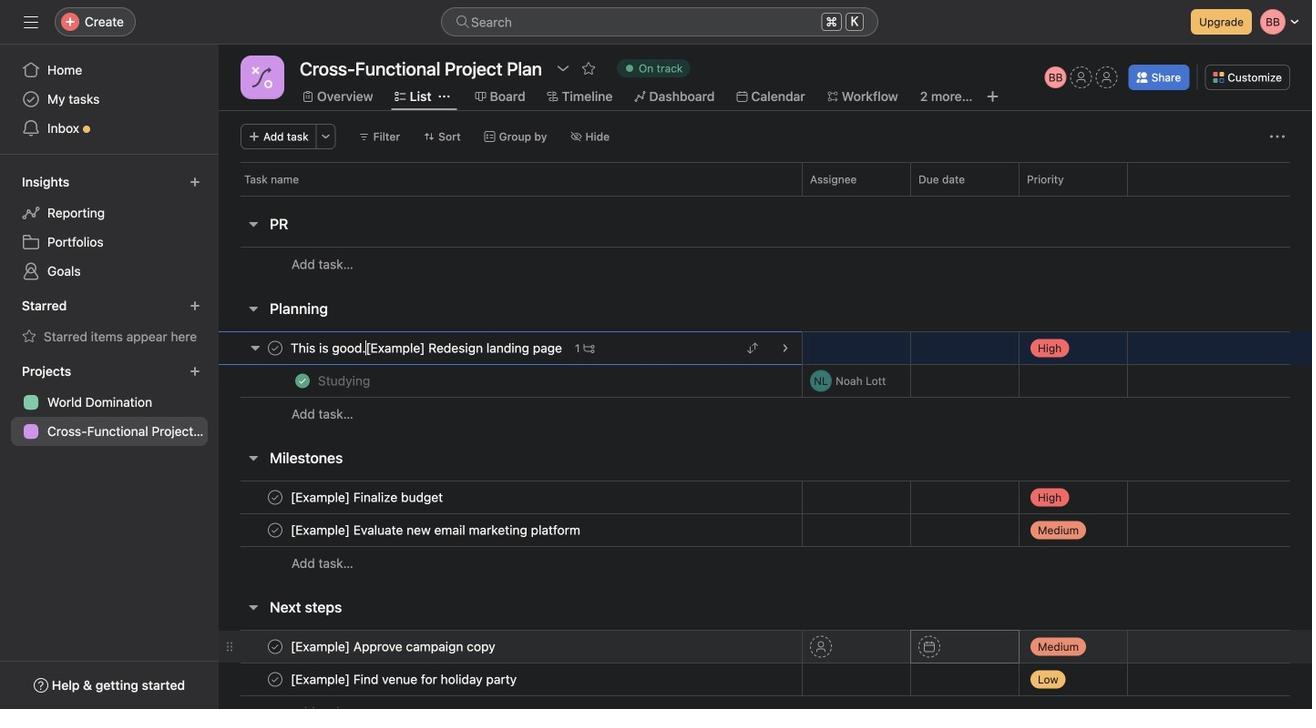 Task type: describe. For each thing, give the bounding box(es) containing it.
line_and_symbols image
[[251, 67, 273, 88]]

details image
[[780, 343, 791, 354]]

add items to starred image
[[190, 301, 200, 312]]

[example] approve campaign copy cell
[[219, 631, 802, 664]]

collapse subtask list for the task [example] redesign landing page image
[[248, 341, 262, 355]]

hide sidebar image
[[24, 15, 38, 29]]

completed image
[[292, 370, 313, 392]]

task name text field for mark complete checkbox in the [example] evaluate new email marketing platform 'cell'
[[287, 522, 586, 540]]

header next steps tree grid
[[219, 631, 1312, 710]]

[example] finalize budget cell
[[219, 481, 802, 515]]

projects element
[[0, 355, 219, 450]]

header planning tree grid
[[219, 332, 1312, 431]]

mark complete checkbox for header milestones tree grid
[[264, 520, 286, 542]]

add tab image
[[985, 89, 1000, 104]]

1 subtask image
[[584, 343, 595, 354]]

task name text field inside '[example] approve campaign copy' cell
[[287, 638, 501, 656]]

mark complete checkbox inside [example] redesign landing page cell
[[264, 338, 286, 359]]

collapse task list for this group image
[[246, 600, 261, 615]]

manage project members image
[[1045, 67, 1067, 88]]

mark complete image for task name text box within [example] evaluate new email marketing platform 'cell'
[[264, 520, 286, 542]]

collapse task list for this group image for header planning tree grid
[[246, 302, 261, 316]]

1 horizontal spatial more actions image
[[1270, 129, 1285, 144]]

show options image
[[556, 61, 570, 76]]

[example] evaluate new email marketing platform cell
[[219, 514, 802, 548]]

header milestones tree grid
[[219, 481, 1312, 580]]

[example] redesign landing page cell
[[219, 332, 802, 365]]



Task type: locate. For each thing, give the bounding box(es) containing it.
mark complete image
[[264, 338, 286, 359], [264, 487, 286, 509], [264, 636, 286, 658]]

add to starred image
[[581, 61, 596, 76]]

mark complete image inside [example] evaluate new email marketing platform 'cell'
[[264, 520, 286, 542]]

1 mark complete checkbox from the top
[[264, 520, 286, 542]]

2 mark complete image from the top
[[264, 669, 286, 691]]

global element
[[0, 45, 219, 154]]

1 task name text field from the top
[[287, 339, 568, 358]]

mark complete image inside [example] redesign landing page cell
[[264, 338, 286, 359]]

1 vertical spatial mark complete checkbox
[[264, 487, 286, 509]]

1 vertical spatial mark complete image
[[264, 669, 286, 691]]

Task name text field
[[287, 339, 568, 358], [287, 638, 501, 656]]

mark complete image inside [example] find venue for holiday party "cell"
[[264, 669, 286, 691]]

task name text field for mark complete option in [example] finalize budget cell
[[287, 489, 448, 507]]

None text field
[[295, 52, 547, 85]]

2 vertical spatial mark complete checkbox
[[264, 669, 286, 691]]

Mark complete checkbox
[[264, 520, 286, 542], [264, 636, 286, 658], [264, 669, 286, 691]]

mark complete image inside [example] finalize budget cell
[[264, 487, 286, 509]]

3 mark complete checkbox from the top
[[264, 669, 286, 691]]

0 vertical spatial mark complete checkbox
[[264, 338, 286, 359]]

mark complete image
[[264, 520, 286, 542], [264, 669, 286, 691]]

2 collapse task list for this group image from the top
[[246, 302, 261, 316]]

mark complete image for task name text box in the [example] find venue for holiday party "cell"
[[264, 669, 286, 691]]

3 mark complete image from the top
[[264, 636, 286, 658]]

2 vertical spatial collapse task list for this group image
[[246, 451, 261, 466]]

task name text field for completed 'option'
[[314, 372, 376, 390]]

collapse task list for this group image
[[246, 217, 261, 231], [246, 302, 261, 316], [246, 451, 261, 466]]

0 vertical spatial task name text field
[[287, 339, 568, 358]]

insights element
[[0, 166, 219, 290]]

tab actions image
[[439, 91, 450, 102]]

mark complete checkbox inside '[example] approve campaign copy' cell
[[264, 636, 286, 658]]

0 vertical spatial mark complete checkbox
[[264, 520, 286, 542]]

task name text field inside [example] finalize budget cell
[[287, 489, 448, 507]]

Search tasks, projects, and more text field
[[441, 7, 878, 36]]

2 mark complete image from the top
[[264, 487, 286, 509]]

0 vertical spatial collapse task list for this group image
[[246, 217, 261, 231]]

2 task name text field from the top
[[287, 638, 501, 656]]

1 mark complete checkbox from the top
[[264, 338, 286, 359]]

starred element
[[0, 290, 219, 355]]

0 horizontal spatial more actions image
[[320, 131, 331, 142]]

0 vertical spatial mark complete image
[[264, 338, 286, 359]]

mark complete checkbox inside [example] finalize budget cell
[[264, 487, 286, 509]]

1 mark complete image from the top
[[264, 338, 286, 359]]

Task name text field
[[314, 372, 376, 390], [287, 489, 448, 507], [287, 522, 586, 540], [287, 671, 522, 689]]

2 vertical spatial mark complete image
[[264, 636, 286, 658]]

1 vertical spatial collapse task list for this group image
[[246, 302, 261, 316]]

studying cell
[[219, 364, 802, 398]]

new project or portfolio image
[[190, 366, 200, 377]]

1 vertical spatial mark complete image
[[264, 487, 286, 509]]

Completed checkbox
[[292, 370, 313, 392]]

more actions image
[[1270, 129, 1285, 144], [320, 131, 331, 142]]

3 collapse task list for this group image from the top
[[246, 451, 261, 466]]

new insights image
[[190, 177, 200, 188]]

None field
[[441, 7, 878, 36]]

2 mark complete checkbox from the top
[[264, 636, 286, 658]]

1 vertical spatial mark complete checkbox
[[264, 636, 286, 658]]

1 collapse task list for this group image from the top
[[246, 217, 261, 231]]

0 vertical spatial mark complete image
[[264, 520, 286, 542]]

task name text field inside [example] find venue for holiday party "cell"
[[287, 671, 522, 689]]

[example] find venue for holiday party cell
[[219, 663, 802, 697]]

Mark complete checkbox
[[264, 338, 286, 359], [264, 487, 286, 509]]

mark complete image for mark complete option in [example] finalize budget cell
[[264, 487, 286, 509]]

collapse task list for this group image for header milestones tree grid
[[246, 451, 261, 466]]

row
[[219, 162, 1312, 196], [241, 195, 1290, 197], [219, 247, 1312, 282], [219, 332, 1312, 365], [219, 364, 1312, 398], [219, 397, 1312, 431], [219, 481, 1312, 515], [219, 514, 1312, 548], [219, 547, 1312, 580], [219, 631, 1312, 664], [219, 663, 1312, 697], [219, 696, 1312, 710]]

mark complete image for mark complete option within [example] redesign landing page cell
[[264, 338, 286, 359]]

task name text field inside [example] redesign landing page cell
[[287, 339, 568, 358]]

task name text field inside studying cell
[[314, 372, 376, 390]]

details image
[[780, 376, 791, 387]]

1 vertical spatial task name text field
[[287, 638, 501, 656]]

mark complete checkbox inside [example] evaluate new email marketing platform 'cell'
[[264, 520, 286, 542]]

move tasks between sections image
[[747, 343, 758, 354]]

mark complete image inside '[example] approve campaign copy' cell
[[264, 636, 286, 658]]

mark complete checkbox inside [example] find venue for holiday party "cell"
[[264, 669, 286, 691]]

1 mark complete image from the top
[[264, 520, 286, 542]]

task name text field for mark complete checkbox within [example] find venue for holiday party "cell"
[[287, 671, 522, 689]]

2 mark complete checkbox from the top
[[264, 487, 286, 509]]

mark complete checkbox for header next steps tree grid
[[264, 669, 286, 691]]

task name text field inside [example] evaluate new email marketing platform 'cell'
[[287, 522, 586, 540]]



Task type: vqa. For each thing, say whether or not it's contained in the screenshot.
tasks
no



